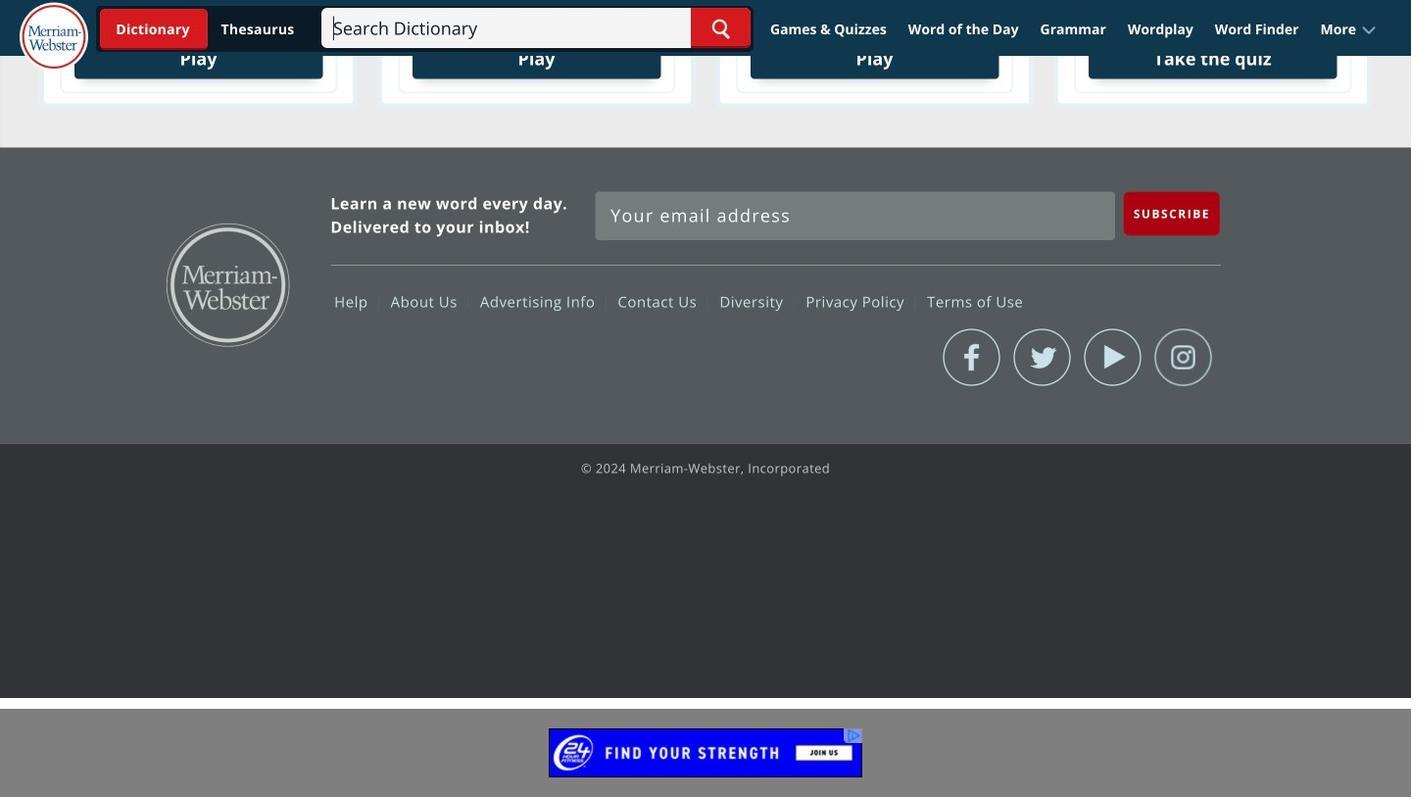 Task type: describe. For each thing, give the bounding box(es) containing it.
merriam webster - established 1828 image
[[20, 2, 88, 73]]

toggle search dictionary/thesaurus image
[[100, 9, 208, 50]]

advertisement element
[[549, 728, 863, 777]]

search word image
[[712, 19, 730, 39]]



Task type: locate. For each thing, give the bounding box(es) containing it.
Search search field
[[322, 8, 751, 48]]

Sign up for Merriam-Webster's Word of the Day newsletter text field
[[595, 191, 1116, 240]]

Subscribe submit
[[1124, 191, 1221, 236]]



Task type: vqa. For each thing, say whether or not it's contained in the screenshot.
Toggle Search Dictionary/Thesaurus image
yes



